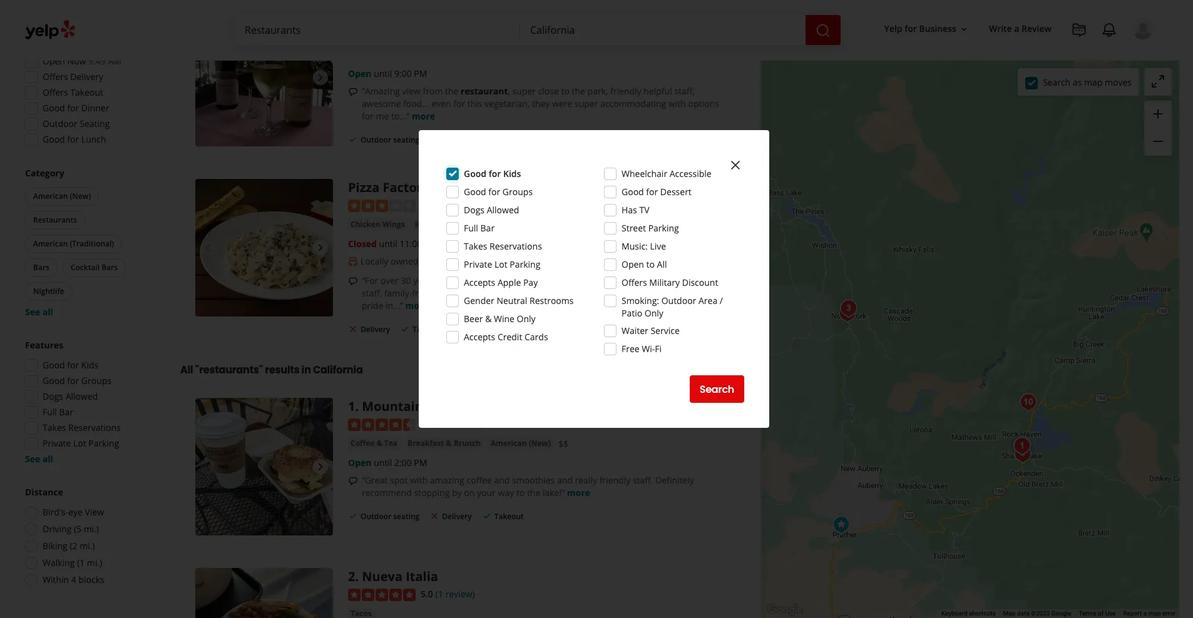 Task type: describe. For each thing, give the bounding box(es) containing it.
and up take at top right
[[697, 275, 712, 287]]

groups inside search dialog
[[503, 186, 533, 198]]

outdoor up good for lunch
[[43, 118, 77, 130]]

spot
[[390, 475, 408, 487]]

1 horizontal spatial bars button
[[492, 48, 513, 61]]

30
[[401, 275, 411, 287]]

full inside search dialog
[[464, 222, 479, 234]]

pm for open until 9:00 pm
[[414, 68, 427, 80]]

search as map moves
[[1044, 76, 1133, 88]]

(49 reviews)
[[436, 419, 484, 431]]

dogs allowed inside 'group'
[[43, 391, 98, 403]]

and right dining,
[[475, 288, 491, 299]]

0 vertical spatial super
[[513, 85, 536, 97]]

staff, inside , super close to the park, friendly helpful staff, awesome food... even for this vegetarian, they were super accommodating with options for me to…"
[[675, 85, 695, 97]]

lake!"
[[543, 487, 565, 499]]

1 horizontal spatial 16 checkmark v2 image
[[482, 512, 492, 522]]

1
[[348, 399, 355, 416]]

california
[[313, 364, 363, 378]]

cocktail bars
[[71, 262, 118, 273]]

parking inside 'group'
[[88, 438, 119, 450]]

"restaurants"
[[195, 364, 263, 378]]

1 16 checkmark v2 image from the top
[[348, 135, 358, 145]]

owners
[[664, 275, 694, 287]]

16 speech v2 image
[[348, 87, 358, 97]]

"for over 30 years, pizza factory has stayed true to its roots. hardworking owners and staff, family-friendly dining, and a high-quality product make us who we are. we take pride in…"
[[362, 275, 712, 312]]

chicken wings
[[351, 219, 405, 230]]

2 seating from the top
[[394, 512, 420, 523]]

delivery for 16 close v2 image
[[442, 512, 472, 523]]

and up lake!"
[[557, 475, 573, 487]]

. for 1
[[355, 399, 359, 416]]

coffee
[[351, 439, 375, 449]]

nightlife
[[33, 286, 64, 297]]

write a review link
[[985, 18, 1057, 40]]

pizza factory link
[[348, 179, 430, 196]]

credit
[[498, 331, 523, 343]]

bird's-
[[43, 507, 68, 519]]

16 chevron down v2 image
[[960, 24, 970, 34]]

chicken wings link
[[348, 219, 408, 231]]

friendly inside , super close to the park, friendly helpful staff, awesome food... even for this vegetarian, they were super accommodating with options for me to…"
[[611, 85, 642, 97]]

has
[[495, 275, 510, 287]]

results
[[265, 364, 300, 378]]

american (new) button for the bottom american (new) link
[[489, 438, 554, 450]]

by
[[452, 487, 462, 499]]

we
[[642, 288, 654, 299]]

0 horizontal spatial reservations
[[68, 422, 121, 434]]

,
[[508, 85, 511, 97]]

are.
[[656, 288, 672, 299]]

search for search
[[700, 382, 735, 397]]

(5
[[74, 524, 81, 536]]

nueva
[[362, 569, 403, 586]]

(2
[[70, 541, 77, 553]]

1 vertical spatial takes reservations
[[43, 422, 121, 434]]

dogs allowed inside search dialog
[[464, 204, 520, 216]]

breakfast & brunch
[[408, 439, 481, 449]]

pay
[[524, 277, 538, 289]]

american up "amazing view from the restaurant
[[424, 49, 460, 60]]

view
[[403, 85, 421, 97]]

music:
[[622, 241, 648, 252]]

see for features
[[25, 454, 40, 465]]

"great
[[362, 475, 388, 487]]

map for error
[[1149, 611, 1162, 618]]

allowed inside search dialog
[[487, 204, 520, 216]]

2
[[348, 569, 355, 586]]

from
[[423, 85, 443, 97]]

. for 2
[[355, 569, 359, 586]]

pizza for pizza
[[450, 219, 468, 230]]

business
[[920, 23, 957, 35]]

outdoor seating for second 16 checkmark v2 image from the bottom
[[361, 135, 420, 145]]

shortcuts
[[970, 611, 996, 618]]

view
[[85, 507, 104, 519]]

0 horizontal spatial only
[[517, 313, 536, 325]]

0 vertical spatial 16 checkmark v2 image
[[401, 324, 411, 334]]

years
[[507, 256, 529, 268]]

military
[[650, 277, 680, 289]]

outdoor down the 'recommend'
[[361, 512, 392, 523]]

eye
[[68, 507, 83, 519]]

tv
[[640, 204, 650, 216]]

0 vertical spatial factory
[[383, 179, 430, 196]]

full bar inside search dialog
[[464, 222, 495, 234]]

pizza for pizza factory
[[348, 179, 380, 196]]

good for dinner
[[43, 102, 109, 114]]

factory inside "for over 30 years, pizza factory has stayed true to its roots. hardworking owners and staff, family-friendly dining, and a high-quality product make us who we are. we take pride in…"
[[463, 275, 493, 287]]

2 horizontal spatial takeout
[[495, 512, 524, 523]]

0 vertical spatial american (new) link
[[421, 48, 487, 61]]

the point image
[[1017, 390, 1042, 415]]

bird's-eye view
[[43, 507, 104, 519]]

offers for offers delivery
[[43, 71, 68, 83]]

takes reservations inside search dialog
[[464, 241, 542, 252]]

0 horizontal spatial takeout
[[70, 86, 103, 98]]

2 vertical spatial until
[[374, 457, 392, 469]]

0 horizontal spatial good for groups
[[43, 375, 112, 387]]

blocks
[[79, 574, 104, 586]]

italian
[[415, 219, 440, 230]]

accepts apple pay
[[464, 277, 538, 289]]

coffee & tea
[[351, 439, 398, 449]]

search button
[[690, 376, 745, 403]]

& inside coffee & tea button
[[377, 439, 383, 449]]

dogs inside 'group'
[[43, 391, 63, 403]]

search image
[[816, 23, 831, 38]]

has
[[622, 204, 638, 216]]

cocktail bars button
[[63, 259, 126, 278]]

see all for category
[[25, 306, 53, 318]]

amazing
[[430, 475, 465, 487]]

seating
[[80, 118, 110, 130]]

cocktail
[[71, 262, 100, 273]]

3.1 star rating image
[[348, 200, 416, 212]]

food...
[[404, 98, 429, 110]]

(new) inside 'group'
[[70, 191, 91, 202]]

breakfast
[[408, 439, 444, 449]]

map region
[[669, 0, 1194, 619]]

1 vertical spatial in
[[302, 364, 311, 378]]

group containing suggested
[[21, 35, 155, 150]]

gender
[[464, 295, 495, 307]]

staff.
[[633, 475, 654, 487]]

lot inside search dialog
[[495, 259, 508, 271]]

full inside 'group'
[[43, 407, 57, 418]]

takes inside 'group'
[[43, 422, 66, 434]]

search for search as map moves
[[1044, 76, 1071, 88]]

0 horizontal spatial the
[[445, 85, 459, 97]]

outdoor down me
[[361, 135, 392, 145]]

bars link
[[492, 48, 513, 61]]

in…"
[[386, 300, 403, 312]]

9:00
[[395, 68, 412, 80]]

& right owned
[[421, 256, 427, 268]]

with inside "great spot with amazing coffee and smoothies and really friendly staff.   definitely recommend stopping by on your way to the lake!"
[[411, 475, 428, 487]]

restaurant
[[433, 9, 503, 26]]

next image for open until 9:00 pm
[[313, 70, 328, 85]]

shaver coffee & deli image
[[1010, 434, 1035, 459]]

biking
[[43, 541, 68, 553]]

1 vertical spatial all
[[180, 364, 193, 378]]

1 vertical spatial lot
[[73, 438, 86, 450]]

previous image for pizza factory
[[200, 241, 215, 256]]

previous image for the gateway restaurant & lodge
[[200, 70, 215, 85]]

see all button for features
[[25, 454, 53, 465]]

bar inside search dialog
[[481, 222, 495, 234]]

on
[[464, 487, 475, 499]]

breakfast & brunch link
[[405, 438, 484, 450]]

and up way
[[495, 475, 510, 487]]

0 horizontal spatial kids
[[81, 360, 99, 371]]

1 horizontal spatial pizza factory image
[[829, 513, 854, 538]]

terms of use
[[1080, 611, 1117, 618]]

am for closed until 11:00 am
[[425, 238, 438, 250]]

1 vertical spatial allowed
[[66, 391, 98, 403]]

0 horizontal spatial (1
[[77, 558, 85, 569]]

offers for offers takeout
[[43, 86, 68, 98]]

2 horizontal spatial american (new)
[[491, 439, 551, 449]]

1 horizontal spatial takeout
[[413, 325, 443, 335]]

mi.) for walking (1 mi.)
[[87, 558, 102, 569]]

4
[[71, 574, 76, 586]]

9:49
[[88, 55, 106, 67]]

way
[[498, 487, 514, 499]]

cards
[[525, 331, 548, 343]]

mountain tripper cafe & tea house link
[[362, 399, 584, 416]]

options
[[689, 98, 720, 110]]

pm for open until 2:00 pm
[[414, 457, 427, 469]]

nueva italia image
[[1010, 434, 1035, 459]]

kids inside search dialog
[[504, 168, 521, 180]]

wine
[[494, 313, 515, 325]]

friendly inside "great spot with amazing coffee and smoothies and really friendly staff.   definitely recommend stopping by on your way to the lake!"
[[600, 475, 631, 487]]

pizza button
[[447, 219, 471, 231]]

next image
[[313, 241, 328, 256]]

american down category
[[33, 191, 68, 202]]

neutral
[[497, 295, 528, 307]]

see all for features
[[25, 454, 53, 465]]

38 years in business
[[495, 256, 577, 268]]

notifications image
[[1103, 23, 1118, 38]]

really
[[575, 475, 598, 487]]

group containing features
[[21, 340, 155, 466]]

the cabin image
[[836, 301, 861, 326]]

american (new) button inside 'group'
[[25, 187, 99, 206]]

(74
[[436, 199, 449, 211]]

were
[[553, 98, 573, 110]]

street
[[622, 222, 646, 234]]

error
[[1163, 611, 1176, 618]]

0 vertical spatial more link
[[412, 110, 435, 122]]

true
[[541, 275, 558, 287]]

coffee & tea button
[[348, 438, 400, 450]]

me
[[376, 110, 389, 122]]

good for lunch
[[43, 133, 106, 145]]

map for moves
[[1085, 76, 1103, 88]]

0 horizontal spatial private
[[43, 438, 71, 450]]

1 horizontal spatial in
[[532, 256, 539, 268]]

outdoor seating
[[43, 118, 110, 130]]

open for open to all
[[622, 259, 645, 271]]

more for with
[[567, 487, 591, 499]]

open for open until 2:00 pm
[[348, 457, 372, 469]]

1 vertical spatial bars button
[[25, 259, 58, 278]]

offers for offers military discount
[[622, 277, 648, 289]]

0 horizontal spatial good for kids
[[43, 360, 99, 371]]

to inside , super close to the park, friendly helpful staff, awesome food... even for this vegetarian, they were super accommodating with options for me to…"
[[562, 85, 570, 97]]

coffee & tea link
[[348, 438, 400, 450]]

2 horizontal spatial parking
[[649, 222, 679, 234]]

see all button for category
[[25, 306, 53, 318]]

friendly inside "for over 30 years, pizza factory has stayed true to its roots. hardworking owners and staff, family-friendly dining, and a high-quality product make us who we are. we take pride in…"
[[412, 288, 443, 299]]

16 close v2 image
[[430, 512, 440, 522]]



Task type: vqa. For each thing, say whether or not it's contained in the screenshot.
Keyboard shortcuts
yes



Task type: locate. For each thing, give the bounding box(es) containing it.
more link for with
[[567, 487, 591, 499]]

american inside button
[[33, 239, 68, 249]]

1 vertical spatial american (new) link
[[489, 438, 554, 450]]

am for open now 9:49 am
[[108, 55, 122, 67]]

until for gateway
[[374, 68, 392, 80]]

0 horizontal spatial bars
[[33, 262, 49, 273]]

0 vertical spatial am
[[108, 55, 122, 67]]

mi.) right the (5
[[84, 524, 99, 536]]

0 horizontal spatial groups
[[81, 375, 112, 387]]

outdoor inside smoking: outdoor area / patio only
[[662, 295, 697, 307]]

0 horizontal spatial takes reservations
[[43, 422, 121, 434]]

2 pm from the top
[[414, 457, 427, 469]]

fi
[[655, 343, 662, 355]]

bar inside 'group'
[[59, 407, 73, 418]]

1 horizontal spatial delivery
[[361, 325, 390, 335]]

takes inside search dialog
[[464, 241, 488, 252]]

& left the brunch
[[446, 439, 452, 449]]

tea up open until 2:00 pm
[[384, 439, 398, 449]]

2 vertical spatial american (new)
[[491, 439, 551, 449]]

1 horizontal spatial full
[[464, 222, 479, 234]]

the gateway restaurant & lodge
[[348, 9, 556, 26]]

pizza inside button
[[450, 219, 468, 230]]

mi.) right (2
[[80, 541, 95, 553]]

kids
[[504, 168, 521, 180], [81, 360, 99, 371]]

0 vertical spatial tea
[[519, 399, 542, 416]]

& right beer
[[486, 313, 492, 325]]

0 vertical spatial friendly
[[611, 85, 642, 97]]

0 vertical spatial see all
[[25, 306, 53, 318]]

2 vertical spatial american (new) button
[[489, 438, 554, 450]]

delivery right 16 close v2 image
[[442, 512, 472, 523]]

american (traditional)
[[33, 239, 114, 249]]

1 vertical spatial pizza
[[450, 219, 468, 230]]

to inside search dialog
[[647, 259, 655, 271]]

friendly down years,
[[412, 288, 443, 299]]

0 vertical spatial private lot parking
[[464, 259, 541, 271]]

1 horizontal spatial american (new)
[[424, 49, 484, 60]]

in right 'results'
[[302, 364, 311, 378]]

1 previous image from the top
[[200, 70, 215, 85]]

all for category
[[43, 306, 53, 318]]

pizza link
[[447, 219, 471, 231]]

0 horizontal spatial american (new) button
[[25, 187, 99, 206]]

5 star rating image
[[348, 590, 416, 602]]

3 slideshow element from the top
[[195, 399, 333, 537]]

restrooms
[[530, 295, 574, 307]]

its
[[571, 275, 580, 287]]

1 horizontal spatial allowed
[[487, 204, 520, 216]]

zoom out image
[[1151, 134, 1166, 149]]

only up the waiter service
[[645, 308, 664, 319]]

accepts for accepts credit cards
[[464, 331, 496, 343]]

offers military discount
[[622, 277, 719, 289]]

the gateway restaurant & lodge image
[[195, 9, 333, 147]]

option group
[[21, 487, 155, 591]]

0 vertical spatial offers
[[43, 71, 68, 83]]

see down nightlife button
[[25, 306, 40, 318]]

to inside "great spot with amazing coffee and smoothies and really friendly staff.   definitely recommend stopping by on your way to the lake!"
[[517, 487, 525, 499]]

16 speech v2 image for "great
[[348, 477, 358, 487]]

0 vertical spatial search
[[1044, 76, 1071, 88]]

a right report
[[1144, 611, 1148, 618]]

0 vertical spatial until
[[374, 68, 392, 80]]

beer
[[464, 313, 483, 325]]

terms of use link
[[1080, 611, 1117, 618]]

suggested
[[25, 35, 70, 47]]

map right as
[[1085, 76, 1103, 88]]

2 next image from the top
[[313, 460, 328, 475]]

2 vertical spatial (new)
[[529, 439, 551, 449]]

search
[[1044, 76, 1071, 88], [700, 382, 735, 397]]

0 horizontal spatial full
[[43, 407, 57, 418]]

2 all from the top
[[43, 454, 53, 465]]

0 horizontal spatial private lot parking
[[43, 438, 119, 450]]

0 horizontal spatial parking
[[88, 438, 119, 450]]

1 horizontal spatial full bar
[[464, 222, 495, 234]]

the
[[445, 85, 459, 97], [572, 85, 586, 97], [527, 487, 541, 499]]

next image
[[313, 70, 328, 85], [313, 460, 328, 475]]

open until 2:00 pm
[[348, 457, 427, 469]]

1 vertical spatial a
[[493, 288, 498, 299]]

accepts
[[464, 277, 496, 289], [464, 331, 496, 343]]

5.0 link
[[421, 588, 433, 602]]

outdoor down the owners
[[662, 295, 697, 307]]

bars up nightlife
[[33, 262, 49, 273]]

& inside the breakfast & brunch button
[[446, 439, 452, 449]]

0 vertical spatial takeout
[[70, 86, 103, 98]]

1 slideshow element from the top
[[195, 9, 333, 147]]

only
[[645, 308, 664, 319], [517, 313, 536, 325]]

all up military
[[657, 259, 667, 271]]

next image left the '"great'
[[313, 460, 328, 475]]

option group containing distance
[[21, 487, 155, 591]]

to left its
[[560, 275, 569, 287]]

pm right 9:00 at the left of the page
[[414, 68, 427, 80]]

make
[[586, 288, 608, 299]]

1 next image from the top
[[313, 70, 328, 85]]

am right 9:49 at the left top of page
[[108, 55, 122, 67]]

pizza down (74 reviews)
[[450, 219, 468, 230]]

1 pm from the top
[[414, 68, 427, 80]]

tea left house
[[519, 399, 542, 416]]

1 horizontal spatial only
[[645, 308, 664, 319]]

accepts up gender
[[464, 277, 496, 289]]

street parking
[[622, 222, 679, 234]]

full
[[464, 222, 479, 234], [43, 407, 57, 418]]

16 checkmark v2 image down 'your'
[[482, 512, 492, 522]]

user actions element
[[875, 16, 1173, 93]]

until up the '"great'
[[374, 457, 392, 469]]

mountain tripper cafe & tea house image
[[1010, 434, 1035, 459]]

see all button down nightlife button
[[25, 306, 53, 318]]

open inside search dialog
[[622, 259, 645, 271]]

2 horizontal spatial the
[[572, 85, 586, 97]]

full bar inside 'group'
[[43, 407, 73, 418]]

1 vertical spatial next image
[[313, 460, 328, 475]]

1 accepts from the top
[[464, 277, 496, 289]]

1 vertical spatial .
[[355, 569, 359, 586]]

0 vertical spatial lot
[[495, 259, 508, 271]]

to up were
[[562, 85, 570, 97]]

1 horizontal spatial good for kids
[[464, 168, 521, 180]]

16 years in business v2 image
[[482, 257, 492, 267]]

american (new) button for the topmost american (new) link
[[421, 48, 487, 61]]

3 previous image from the top
[[200, 460, 215, 475]]

pizza up dining,
[[440, 275, 461, 287]]

american (new) up restaurants
[[33, 191, 91, 202]]

reservations inside search dialog
[[490, 241, 542, 252]]

pizza factory
[[348, 179, 430, 196]]

definitely
[[656, 475, 695, 487]]

super down park,
[[575, 98, 598, 110]]

16 speech v2 image for "for
[[348, 277, 358, 287]]

super
[[513, 85, 536, 97], [575, 98, 598, 110]]

your
[[477, 487, 496, 499]]

close
[[539, 85, 559, 97]]

0 vertical spatial all
[[43, 306, 53, 318]]

16 speech v2 image
[[348, 277, 358, 287], [348, 477, 358, 487]]

16 checkmark v2 image
[[401, 324, 411, 334], [482, 512, 492, 522]]

report a map error
[[1124, 611, 1176, 618]]

1 horizontal spatial the
[[527, 487, 541, 499]]

outdoor seating down me
[[361, 135, 420, 145]]

to inside "for over 30 years, pizza factory has stayed true to its roots. hardworking owners and staff, family-friendly dining, and a high-quality product make us who we are. we take pride in…"
[[560, 275, 569, 287]]

dinner
[[81, 102, 109, 114]]

2 vertical spatial offers
[[622, 277, 648, 289]]

bars button up , on the top left of the page
[[492, 48, 513, 61]]

& left lodge
[[506, 9, 515, 26]]

1 horizontal spatial bars
[[102, 262, 118, 273]]

good for kids
[[464, 168, 521, 180], [43, 360, 99, 371]]

wings
[[383, 219, 405, 230]]

full bar
[[464, 222, 495, 234], [43, 407, 73, 418]]

house
[[545, 399, 584, 416]]

2 see from the top
[[25, 454, 40, 465]]

1 see from the top
[[25, 306, 40, 318]]

good for kids down features
[[43, 360, 99, 371]]

(new) left the $$
[[529, 439, 551, 449]]

16 checkmark v2 image
[[348, 135, 358, 145], [348, 512, 358, 522]]

private up distance at the bottom left
[[43, 438, 71, 450]]

1 vertical spatial all
[[43, 454, 53, 465]]

operated
[[430, 256, 467, 268]]

1 vertical spatial full
[[43, 407, 57, 418]]

stayed
[[512, 275, 539, 287]]

open inside 'group'
[[43, 55, 65, 67]]

0 vertical spatial reservations
[[490, 241, 542, 252]]

2 vertical spatial parking
[[88, 438, 119, 450]]

vacation rentals link
[[348, 48, 416, 61]]

reviews) for (74 reviews)
[[451, 199, 484, 211]]

driving (5 mi.)
[[43, 524, 99, 536]]

for inside button
[[905, 23, 918, 35]]

2 horizontal spatial a
[[1144, 611, 1148, 618]]

offers down 'offers delivery'
[[43, 86, 68, 98]]

stopping
[[414, 487, 450, 499]]

(1 inside (1 review) link
[[436, 589, 444, 601]]

1 vertical spatial reservations
[[68, 422, 121, 434]]

moves
[[1106, 76, 1133, 88]]

1 vertical spatial with
[[411, 475, 428, 487]]

more down 'really' at bottom
[[567, 487, 591, 499]]

family-
[[385, 288, 412, 299]]

0 vertical spatial good for groups
[[464, 186, 533, 198]]

2 16 checkmark v2 image from the top
[[348, 512, 358, 522]]

mountain tripper cafe & tea house image
[[195, 399, 333, 537]]

1 horizontal spatial dogs allowed
[[464, 204, 520, 216]]

search dialog
[[0, 0, 1194, 619]]

open for open until 9:00 pm
[[348, 68, 372, 80]]

locally
[[361, 256, 389, 268]]

0 vertical spatial american (new) button
[[421, 48, 487, 61]]

all inside search dialog
[[657, 259, 667, 271]]

0 vertical spatial see
[[25, 306, 40, 318]]

pm right 2:00
[[414, 457, 427, 469]]

1 reviews) from the top
[[451, 199, 484, 211]]

2 vertical spatial friendly
[[600, 475, 631, 487]]

0 vertical spatial pm
[[414, 68, 427, 80]]

data
[[1018, 611, 1030, 618]]

good for kids inside search dialog
[[464, 168, 521, 180]]

the left park,
[[572, 85, 586, 97]]

accepts for accepts apple pay
[[464, 277, 496, 289]]

american (new) link down the gateway restaurant & lodge
[[421, 48, 487, 61]]

(new) for the bottom american (new) link
[[529, 439, 551, 449]]

pizza factory image
[[195, 179, 333, 317], [829, 513, 854, 538]]

1 vertical spatial 16 checkmark v2 image
[[482, 512, 492, 522]]

buckhorn saloon image
[[836, 296, 861, 321]]

business
[[541, 256, 577, 268]]

delivery inside 'group'
[[70, 71, 103, 83]]

friendly up accommodating
[[611, 85, 642, 97]]

2 see all button from the top
[[25, 454, 53, 465]]

google image
[[765, 603, 806, 619]]

0 vertical spatial 16 speech v2 image
[[348, 277, 358, 287]]

factory up 3.1 star rating image
[[383, 179, 430, 196]]

the trading post image
[[1010, 434, 1035, 459]]

bars right cocktail
[[102, 262, 118, 273]]

open down suggested
[[43, 55, 65, 67]]

2 horizontal spatial bars
[[494, 49, 511, 60]]

in right years
[[532, 256, 539, 268]]

None search field
[[235, 15, 844, 45]]

0 vertical spatial pizza
[[348, 179, 380, 196]]

american (new) button up restaurants
[[25, 187, 99, 206]]

shaver lake pub n grub image
[[1011, 433, 1036, 458]]

"amazing view from the restaurant
[[362, 85, 508, 97]]

1 horizontal spatial map
[[1149, 611, 1162, 618]]

smoking: outdoor area / patio only
[[622, 295, 723, 319]]

1 vertical spatial parking
[[510, 259, 541, 271]]

2 . from the top
[[355, 569, 359, 586]]

good for dessert
[[622, 186, 692, 198]]

locally owned & operated
[[361, 256, 467, 268]]

staff, up pride
[[362, 288, 382, 299]]

all left "restaurants"
[[180, 364, 193, 378]]

closed
[[348, 238, 377, 250]]

staff, up options
[[675, 85, 695, 97]]

1 vertical spatial outdoor seating
[[361, 512, 420, 523]]

seating down to…"
[[394, 135, 420, 145]]

1 vertical spatial see all button
[[25, 454, 53, 465]]

free
[[622, 343, 640, 355]]

1 vertical spatial friendly
[[412, 288, 443, 299]]

2 16 speech v2 image from the top
[[348, 477, 358, 487]]

16 locally owned v2 image
[[348, 257, 358, 267]]

reviews) for (49 reviews)
[[451, 419, 484, 431]]

google
[[1052, 611, 1072, 618]]

private lot parking inside search dialog
[[464, 259, 541, 271]]

a for write
[[1015, 23, 1020, 35]]

outdoor seating for first 16 checkmark v2 image from the bottom of the page
[[361, 512, 420, 523]]

1 vertical spatial delivery
[[361, 325, 390, 335]]

bars button up nightlife
[[25, 259, 58, 278]]

open now 9:49 am
[[43, 55, 122, 67]]

nueva italia link
[[362, 569, 438, 586]]

slideshow element for the
[[195, 9, 333, 147]]

groups inside 'group'
[[81, 375, 112, 387]]

1 horizontal spatial search
[[1044, 76, 1071, 88]]

1 vertical spatial full bar
[[43, 407, 73, 418]]

pizza inside "for over 30 years, pizza factory has stayed true to its roots. hardworking owners and staff, family-friendly dining, and a high-quality product make us who we are. we take pride in…"
[[440, 275, 461, 287]]

until down wings
[[379, 238, 398, 250]]

more link for 30
[[406, 300, 429, 312]]

private lot parking inside 'group'
[[43, 438, 119, 450]]

brunch
[[454, 439, 481, 449]]

0 vertical spatial a
[[1015, 23, 1020, 35]]

mountain
[[362, 399, 423, 416]]

see for category
[[25, 306, 40, 318]]

. up the 4.3 star rating 'image'
[[355, 399, 359, 416]]

(new) for the topmost american (new) link
[[462, 49, 484, 60]]

smoothies
[[512, 475, 555, 487]]

16 speech v2 image left "for
[[348, 277, 358, 287]]

dogs allowed down features
[[43, 391, 98, 403]]

write a review
[[990, 23, 1052, 35]]

a down has
[[493, 288, 498, 299]]

category
[[25, 167, 64, 179]]

rentals
[[386, 49, 414, 60]]

& inside search dialog
[[486, 313, 492, 325]]

walking
[[43, 558, 75, 569]]

the inside , super close to the park, friendly helpful staff, awesome food... even for this vegetarian, they were super accommodating with options for me to…"
[[572, 85, 586, 97]]

american (new) inside 'group'
[[33, 191, 91, 202]]

all up distance at the bottom left
[[43, 454, 53, 465]]

2 vertical spatial pizza
[[440, 275, 461, 287]]

this
[[468, 98, 483, 110]]

0 horizontal spatial with
[[411, 475, 428, 487]]

american right the brunch
[[491, 439, 527, 449]]

to right way
[[517, 487, 525, 499]]

american (new) link
[[421, 48, 487, 61], [489, 438, 554, 450]]

0 vertical spatial groups
[[503, 186, 533, 198]]

1 outdoor seating from the top
[[361, 135, 420, 145]]

more link down food...
[[412, 110, 435, 122]]

super right , on the top left of the page
[[513, 85, 536, 97]]

private left 38
[[464, 259, 493, 271]]

4.3 star rating image
[[348, 419, 416, 432]]

group containing category
[[23, 167, 155, 319]]

1 horizontal spatial private
[[464, 259, 493, 271]]

2 outdoor seating from the top
[[361, 512, 420, 523]]

1 vertical spatial am
[[425, 238, 438, 250]]

1 vertical spatial pizza factory image
[[829, 513, 854, 538]]

takes
[[464, 241, 488, 252], [43, 422, 66, 434]]

only down gender neutral restrooms
[[517, 313, 536, 325]]

offers takeout
[[43, 86, 103, 98]]

offers
[[43, 71, 68, 83], [43, 86, 68, 98], [622, 277, 648, 289]]

accepts down beer
[[464, 331, 496, 343]]

1 vertical spatial mi.)
[[80, 541, 95, 553]]

2 reviews) from the top
[[451, 419, 484, 431]]

1 vertical spatial super
[[575, 98, 598, 110]]

hardworking
[[609, 275, 662, 287]]

see all up distance at the bottom left
[[25, 454, 53, 465]]

2 see all from the top
[[25, 454, 53, 465]]

mi.) for driving (5 mi.)
[[84, 524, 99, 536]]

.
[[355, 399, 359, 416], [355, 569, 359, 586]]

dogs inside search dialog
[[464, 204, 485, 216]]

all for features
[[43, 454, 53, 465]]

zoom in image
[[1151, 106, 1166, 121]]

american down restaurants button
[[33, 239, 68, 249]]

group
[[21, 35, 155, 150], [1145, 101, 1173, 156], [23, 167, 155, 319], [21, 340, 155, 466]]

live
[[651, 241, 667, 252]]

expand map image
[[1151, 74, 1166, 89]]

good for groups inside search dialog
[[464, 186, 533, 198]]

reviews) down 1 . mountain tripper cafe & tea house
[[451, 419, 484, 431]]

open for open now 9:49 am
[[43, 55, 65, 67]]

who
[[622, 288, 640, 299]]

0 vertical spatial more
[[412, 110, 435, 122]]

chicken
[[351, 219, 381, 230]]

pizza up 3.1 star rating image
[[348, 179, 380, 196]]

see up distance at the bottom left
[[25, 454, 40, 465]]

1 horizontal spatial parking
[[510, 259, 541, 271]]

the up 'even'
[[445, 85, 459, 97]]

1 vertical spatial offers
[[43, 86, 68, 98]]

friendly left staff.
[[600, 475, 631, 487]]

high-
[[501, 288, 521, 299]]

takeout up dinner
[[70, 86, 103, 98]]

features
[[25, 340, 63, 351]]

a for report
[[1144, 611, 1148, 618]]

0 vertical spatial bars button
[[492, 48, 513, 61]]

the sawmill image
[[1011, 442, 1036, 467]]

(new) left the bars link
[[462, 49, 484, 60]]

american (new) link up 'smoothies' on the left bottom
[[489, 438, 554, 450]]

0 vertical spatial next image
[[313, 70, 328, 85]]

takeout left beer
[[413, 325, 443, 335]]

gender neutral restrooms
[[464, 295, 574, 307]]

2 slideshow element from the top
[[195, 179, 333, 317]]

& right the cafe
[[507, 399, 516, 416]]

more for 30
[[406, 300, 429, 312]]

of
[[1099, 611, 1105, 618]]

1 all from the top
[[43, 306, 53, 318]]

hot shot coffee shack image
[[837, 296, 862, 321]]

1 16 speech v2 image from the top
[[348, 277, 358, 287]]

0 vertical spatial all
[[657, 259, 667, 271]]

(new) up restaurants
[[70, 191, 91, 202]]

slideshow element for pizza
[[195, 179, 333, 317]]

within
[[43, 574, 69, 586]]

staff, inside "for over 30 years, pizza factory has stayed true to its roots. hardworking owners and staff, family-friendly dining, and a high-quality product make us who we are. we take pride in…"
[[362, 288, 382, 299]]

open to all
[[622, 259, 667, 271]]

open up 16 speech v2 image
[[348, 68, 372, 80]]

tripper
[[427, 399, 472, 416]]

delivery right 16 close v2 icon in the left of the page
[[361, 325, 390, 335]]

offers up offers takeout
[[43, 71, 68, 83]]

dogs allowed up pizza button
[[464, 204, 520, 216]]

0 horizontal spatial allowed
[[66, 391, 98, 403]]

&
[[506, 9, 515, 26], [421, 256, 427, 268], [486, 313, 492, 325], [507, 399, 516, 416], [377, 439, 383, 449], [446, 439, 452, 449]]

0 vertical spatial outdoor seating
[[361, 135, 420, 145]]

(traditional)
[[70, 239, 114, 249]]

mi.) for biking (2 mi.)
[[80, 541, 95, 553]]

1 vertical spatial good for kids
[[43, 360, 99, 371]]

with inside , super close to the park, friendly helpful staff, awesome food... even for this vegetarian, they were super accommodating with options for me to…"
[[669, 98, 686, 110]]

0 vertical spatial in
[[532, 256, 539, 268]]

0 vertical spatial seating
[[394, 135, 420, 145]]

1 see all button from the top
[[25, 306, 53, 318]]

0 vertical spatial parking
[[649, 222, 679, 234]]

1 vertical spatial until
[[379, 238, 398, 250]]

0 vertical spatial reviews)
[[451, 199, 484, 211]]

1 see all from the top
[[25, 306, 53, 318]]

0 horizontal spatial in
[[302, 364, 311, 378]]

previous image
[[200, 70, 215, 85], [200, 241, 215, 256], [200, 460, 215, 475]]

the inside "great spot with amazing coffee and smoothies and really friendly staff.   definitely recommend stopping by on your way to the lake!"
[[527, 487, 541, 499]]

(1 right 5.0
[[436, 589, 444, 601]]

16 close v2 image
[[348, 324, 358, 334]]

2 previous image from the top
[[200, 241, 215, 256]]

offers inside search dialog
[[622, 277, 648, 289]]

seating left 16 close v2 image
[[394, 512, 420, 523]]

tea inside button
[[384, 439, 398, 449]]

0 vertical spatial american (new)
[[424, 49, 484, 60]]

slideshow element
[[195, 9, 333, 147], [195, 179, 333, 317], [195, 399, 333, 537]]

close image
[[729, 158, 744, 173]]

2 accepts from the top
[[464, 331, 496, 343]]

the down 'smoothies' on the left bottom
[[527, 487, 541, 499]]

2 vertical spatial takeout
[[495, 512, 524, 523]]

1 seating from the top
[[394, 135, 420, 145]]

1 vertical spatial map
[[1149, 611, 1162, 618]]

next image for open until 2:00 pm
[[313, 460, 328, 475]]

0 horizontal spatial 16 checkmark v2 image
[[401, 324, 411, 334]]

more
[[412, 110, 435, 122], [406, 300, 429, 312], [567, 487, 591, 499]]

1 . from the top
[[355, 399, 359, 416]]

bars inside button
[[102, 262, 118, 273]]

private inside search dialog
[[464, 259, 493, 271]]

2 vertical spatial slideshow element
[[195, 399, 333, 537]]

see all down nightlife button
[[25, 306, 53, 318]]

lot
[[495, 259, 508, 271], [73, 438, 86, 450]]

restaurants button
[[25, 211, 85, 230]]

see all button up distance at the bottom left
[[25, 454, 53, 465]]

a inside "for over 30 years, pizza factory has stayed true to its roots. hardworking owners and staff, family-friendly dining, and a high-quality product make us who we are. we take pride in…"
[[493, 288, 498, 299]]

factory up gender
[[463, 275, 493, 287]]

search inside button
[[700, 382, 735, 397]]

0 horizontal spatial pizza factory image
[[195, 179, 333, 317]]

only inside smoking: outdoor area / patio only
[[645, 308, 664, 319]]

until for factory
[[379, 238, 398, 250]]

map left error at bottom
[[1149, 611, 1162, 618]]

and
[[697, 275, 712, 287], [475, 288, 491, 299], [495, 475, 510, 487], [557, 475, 573, 487]]

see all button
[[25, 306, 53, 318], [25, 454, 53, 465]]

seating
[[394, 135, 420, 145], [394, 512, 420, 523]]

more down family-
[[406, 300, 429, 312]]

see all
[[25, 306, 53, 318], [25, 454, 53, 465]]

even
[[432, 98, 451, 110]]

16 speech v2 image left the '"great'
[[348, 477, 358, 487]]

(1 down (2
[[77, 558, 85, 569]]

american (new) up 'smoothies' on the left bottom
[[491, 439, 551, 449]]

projects image
[[1072, 23, 1087, 38]]

dogs down features
[[43, 391, 63, 403]]

delivery for 16 close v2 icon in the left of the page
[[361, 325, 390, 335]]

italian button
[[413, 219, 442, 231]]

takeout down way
[[495, 512, 524, 523]]

lunch
[[81, 133, 106, 145]]

bars up , on the top left of the page
[[494, 49, 511, 60]]



